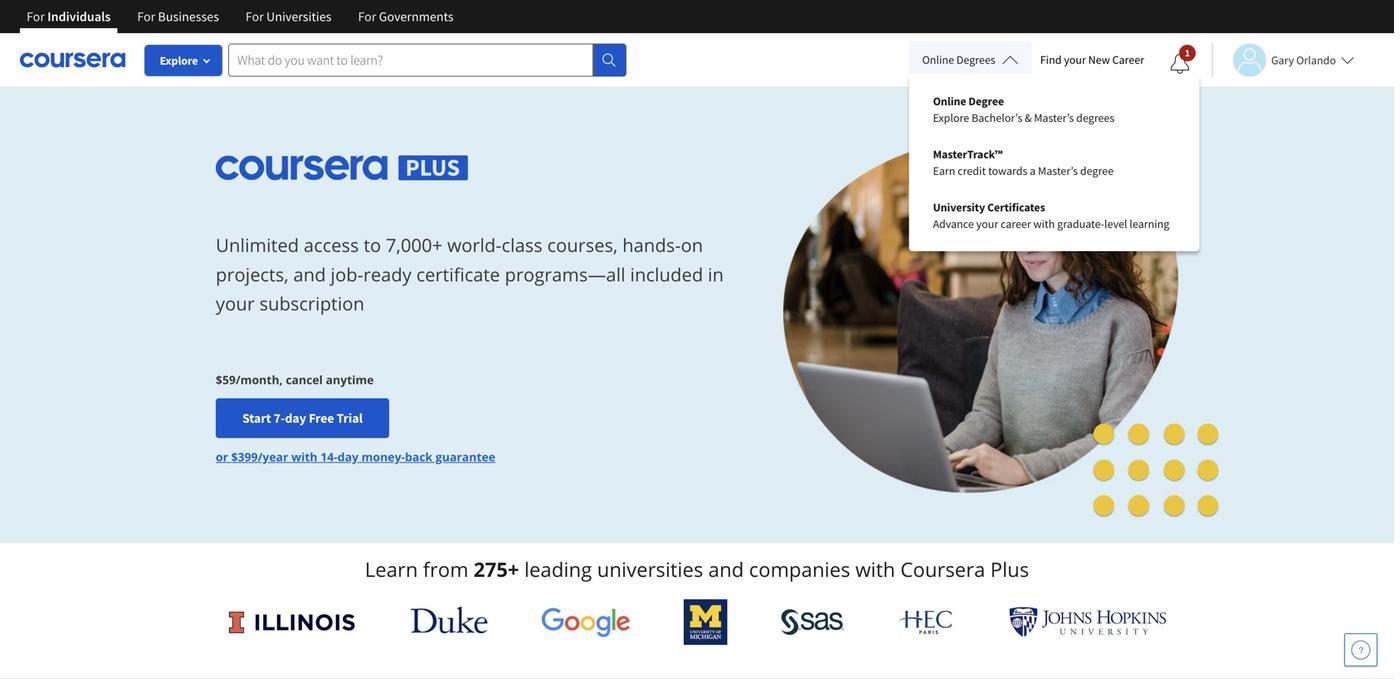 Task type: locate. For each thing, give the bounding box(es) containing it.
show notifications image
[[1170, 54, 1190, 74]]

with right career
[[1034, 217, 1055, 232]]

with left the coursera
[[856, 557, 896, 584]]

from
[[423, 557, 469, 584]]

for left 'universities'
[[246, 8, 264, 25]]

day
[[285, 410, 306, 427], [338, 449, 359, 465]]

master's right a
[[1038, 164, 1078, 178]]

online degrees
[[922, 52, 996, 67]]

day left money-
[[338, 449, 359, 465]]

and inside unlimited access to 7,000+ world-class courses, hands-on projects, and job-ready certificate programs—all included in your subscription
[[293, 262, 326, 287]]

hec paris image
[[898, 606, 956, 640]]

access
[[304, 233, 359, 258]]

hands-
[[623, 233, 681, 258]]

1 vertical spatial master's
[[1038, 164, 1078, 178]]

degrees
[[957, 52, 996, 67]]

coursera plus image
[[216, 156, 469, 181]]

online for online degree explore bachelor's & master's degrees
[[933, 94, 967, 109]]

and
[[293, 262, 326, 287], [709, 557, 744, 584]]

1 vertical spatial your
[[977, 217, 999, 232]]

1 vertical spatial explore
[[933, 110, 970, 125]]

0 horizontal spatial explore
[[160, 53, 198, 68]]

duke university image
[[411, 608, 488, 634]]

your down projects,
[[216, 291, 255, 316]]

1 horizontal spatial explore
[[933, 110, 970, 125]]

online degrees button
[[909, 42, 1032, 78]]

gary
[[1272, 53, 1294, 68]]

class
[[502, 233, 543, 258]]

0 vertical spatial explore
[[160, 53, 198, 68]]

for left governments
[[358, 8, 376, 25]]

master's
[[1034, 110, 1074, 125], [1038, 164, 1078, 178]]

start
[[242, 410, 271, 427]]

companies
[[749, 557, 851, 584]]

master's for degrees
[[1034, 110, 1074, 125]]

1 vertical spatial with
[[291, 449, 318, 465]]

online
[[922, 52, 954, 67], [933, 94, 967, 109]]

credit
[[958, 164, 986, 178]]

for
[[27, 8, 45, 25], [137, 8, 155, 25], [246, 8, 264, 25], [358, 8, 376, 25]]

or
[[216, 449, 228, 465]]

1 horizontal spatial with
[[856, 557, 896, 584]]

2 vertical spatial your
[[216, 291, 255, 316]]

find
[[1041, 52, 1062, 67]]

for governments
[[358, 8, 454, 25]]

graduate-
[[1058, 217, 1105, 232]]

None search field
[[228, 44, 627, 77]]

What do you want to learn? text field
[[228, 44, 593, 77]]

degrees
[[1077, 110, 1115, 125]]

1 for from the left
[[27, 8, 45, 25]]

4 for from the left
[[358, 8, 376, 25]]

online inside popup button
[[922, 52, 954, 67]]

0 horizontal spatial your
[[216, 291, 255, 316]]

2 vertical spatial with
[[856, 557, 896, 584]]

3 for from the left
[[246, 8, 264, 25]]

online left degree
[[933, 94, 967, 109]]

master's inside "online degree explore bachelor's & master's degrees"
[[1034, 110, 1074, 125]]

individuals
[[47, 8, 111, 25]]

in
[[708, 262, 724, 287]]

new
[[1089, 52, 1110, 67]]

for individuals
[[27, 8, 111, 25]]

for universities
[[246, 8, 332, 25]]

master's inside mastertrack™ earn credit towards a master's degree
[[1038, 164, 1078, 178]]

online left degrees
[[922, 52, 954, 67]]

learning
[[1130, 217, 1170, 232]]

gary orlando button
[[1212, 44, 1355, 77]]

0 vertical spatial master's
[[1034, 110, 1074, 125]]

2 horizontal spatial with
[[1034, 217, 1055, 232]]

start 7-day free trial button
[[216, 399, 389, 438]]

university of illinois at urbana-champaign image
[[227, 610, 357, 636]]

degree
[[969, 94, 1004, 109]]

7-
[[274, 410, 285, 427]]

and up subscription
[[293, 262, 326, 287]]

leading
[[524, 557, 592, 584]]

0 vertical spatial and
[[293, 262, 326, 287]]

/year
[[258, 449, 288, 465]]

0 horizontal spatial day
[[285, 410, 306, 427]]

degree
[[1081, 164, 1114, 178]]

master's for degree
[[1038, 164, 1078, 178]]

master's right &
[[1034, 110, 1074, 125]]

1 horizontal spatial day
[[338, 449, 359, 465]]

google image
[[541, 608, 631, 638]]

your right find
[[1064, 52, 1086, 67]]

1 vertical spatial online
[[933, 94, 967, 109]]

your left career
[[977, 217, 999, 232]]

for left individuals
[[27, 8, 45, 25]]

and up the university of michigan image
[[709, 557, 744, 584]]

with left 14-
[[291, 449, 318, 465]]

for for universities
[[246, 8, 264, 25]]

money-
[[362, 449, 405, 465]]

certificate
[[416, 262, 500, 287]]

bachelor's
[[972, 110, 1023, 125]]

2 horizontal spatial your
[[1064, 52, 1086, 67]]

mastertrack™ earn credit towards a master's degree
[[933, 147, 1114, 178]]

courses,
[[547, 233, 618, 258]]

ready
[[363, 262, 412, 287]]

explore inside popup button
[[160, 53, 198, 68]]

1 vertical spatial and
[[709, 557, 744, 584]]

for left "businesses"
[[137, 8, 155, 25]]

online degrees menu
[[920, 83, 1189, 242]]

learn
[[365, 557, 418, 584]]

orlando
[[1297, 53, 1336, 68]]

online inside "online degree explore bachelor's & master's degrees"
[[933, 94, 967, 109]]

2 for from the left
[[137, 8, 155, 25]]

0 vertical spatial online
[[922, 52, 954, 67]]

online for online degrees
[[922, 52, 954, 67]]

your inside unlimited access to 7,000+ world-class courses, hands-on projects, and job-ready certificate programs—all included in your subscription
[[216, 291, 255, 316]]

find your new career
[[1041, 52, 1145, 67]]

explore down for businesses
[[160, 53, 198, 68]]

unlimited access to 7,000+ world-class courses, hands-on projects, and job-ready certificate programs—all included in your subscription
[[216, 233, 724, 316]]

0 vertical spatial with
[[1034, 217, 1055, 232]]

your
[[1064, 52, 1086, 67], [977, 217, 999, 232], [216, 291, 255, 316]]

explore button
[[145, 46, 222, 76]]

day left free
[[285, 410, 306, 427]]

0 vertical spatial day
[[285, 410, 306, 427]]

1 horizontal spatial your
[[977, 217, 999, 232]]

1 horizontal spatial and
[[709, 557, 744, 584]]

explore
[[160, 53, 198, 68], [933, 110, 970, 125]]

certificates
[[988, 200, 1046, 215]]

with
[[1034, 217, 1055, 232], [291, 449, 318, 465], [856, 557, 896, 584]]

explore down degree
[[933, 110, 970, 125]]

0 horizontal spatial and
[[293, 262, 326, 287]]

explore inside "online degree explore bachelor's & master's degrees"
[[933, 110, 970, 125]]

with inside university certificates advance your career with graduate-level learning
[[1034, 217, 1055, 232]]



Task type: describe. For each thing, give the bounding box(es) containing it.
/month,
[[236, 372, 283, 388]]

for businesses
[[137, 8, 219, 25]]

banner navigation
[[13, 0, 467, 33]]

7,000+
[[386, 233, 443, 258]]

a
[[1030, 164, 1036, 178]]

free
[[309, 410, 334, 427]]

online degree explore bachelor's & master's degrees
[[933, 94, 1115, 125]]

back
[[405, 449, 433, 465]]

on
[[681, 233, 703, 258]]

career
[[1113, 52, 1145, 67]]

&
[[1025, 110, 1032, 125]]

find your new career link
[[1032, 50, 1153, 71]]

unlimited
[[216, 233, 299, 258]]

projects,
[[216, 262, 289, 287]]

start 7-day free trial
[[242, 410, 363, 427]]

coursera
[[901, 557, 986, 584]]

world-
[[447, 233, 502, 258]]

earn
[[933, 164, 956, 178]]

towards
[[988, 164, 1028, 178]]

for for governments
[[358, 8, 376, 25]]

programs—all
[[505, 262, 626, 287]]

coursera image
[[20, 47, 125, 73]]

university of michigan image
[[684, 600, 728, 646]]

sas image
[[781, 610, 845, 636]]

trial
[[337, 410, 363, 427]]

to
[[364, 233, 381, 258]]

job-
[[331, 262, 363, 287]]

for for individuals
[[27, 8, 45, 25]]

career
[[1001, 217, 1031, 232]]

1 vertical spatial day
[[338, 449, 359, 465]]

or $399 /year with 14-day money-back guarantee
[[216, 449, 496, 465]]

for for businesses
[[137, 8, 155, 25]]

learn from 275+ leading universities and companies with coursera plus
[[365, 557, 1029, 584]]

university certificates advance your career with graduate-level learning
[[933, 200, 1170, 232]]

275+
[[474, 557, 519, 584]]

subscription
[[259, 291, 365, 316]]

universities
[[266, 8, 332, 25]]

governments
[[379, 8, 454, 25]]

1
[[1185, 46, 1190, 59]]

$59
[[216, 372, 236, 388]]

anytime
[[326, 372, 374, 388]]

mastertrack™
[[933, 147, 1003, 162]]

$399
[[231, 449, 258, 465]]

plus
[[991, 557, 1029, 584]]

your inside university certificates advance your career with graduate-level learning
[[977, 217, 999, 232]]

help center image
[[1351, 641, 1371, 661]]

gary orlando
[[1272, 53, 1336, 68]]

14-
[[321, 449, 338, 465]]

day inside button
[[285, 410, 306, 427]]

$59 /month, cancel anytime
[[216, 372, 374, 388]]

cancel
[[286, 372, 323, 388]]

johns hopkins university image
[[1009, 608, 1167, 638]]

1 button
[[1157, 44, 1204, 84]]

advance
[[933, 217, 974, 232]]

0 vertical spatial your
[[1064, 52, 1086, 67]]

businesses
[[158, 8, 219, 25]]

0 horizontal spatial with
[[291, 449, 318, 465]]

university
[[933, 200, 985, 215]]

included
[[630, 262, 703, 287]]

level
[[1105, 217, 1128, 232]]

guarantee
[[436, 449, 496, 465]]

universities
[[597, 557, 703, 584]]



Task type: vqa. For each thing, say whether or not it's contained in the screenshot.
of
no



